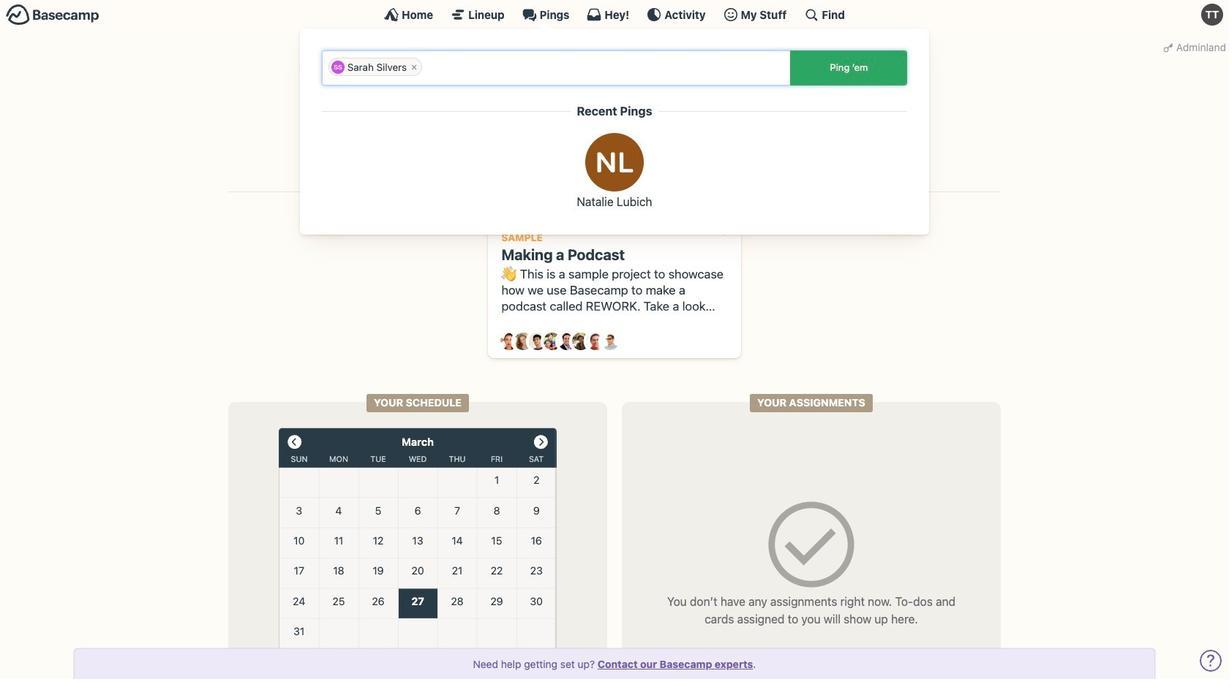 Task type: vqa. For each thing, say whether or not it's contained in the screenshot.
test
no



Task type: locate. For each thing, give the bounding box(es) containing it.
annie bryan image
[[500, 333, 518, 351]]

natalie lubich image
[[586, 133, 644, 192]]

steve marsh image
[[587, 333, 605, 351]]

victor cooper image
[[602, 333, 619, 351]]

josh fiske image
[[558, 333, 576, 351]]

Start a private chat with… text field
[[424, 57, 784, 79]]

main element
[[0, 0, 1230, 235]]

nicole katz image
[[573, 333, 590, 351]]

cheryl walters image
[[515, 333, 532, 351]]



Task type: describe. For each thing, give the bounding box(es) containing it.
jared davis image
[[529, 333, 547, 351]]

jennifer young image
[[544, 333, 561, 351]]

switch accounts image
[[6, 4, 100, 26]]

terry turtle image
[[1202, 4, 1224, 26]]

Ping them submit
[[790, 51, 908, 86]]

keyboard shortcut: ⌘ + / image
[[805, 7, 819, 22]]



